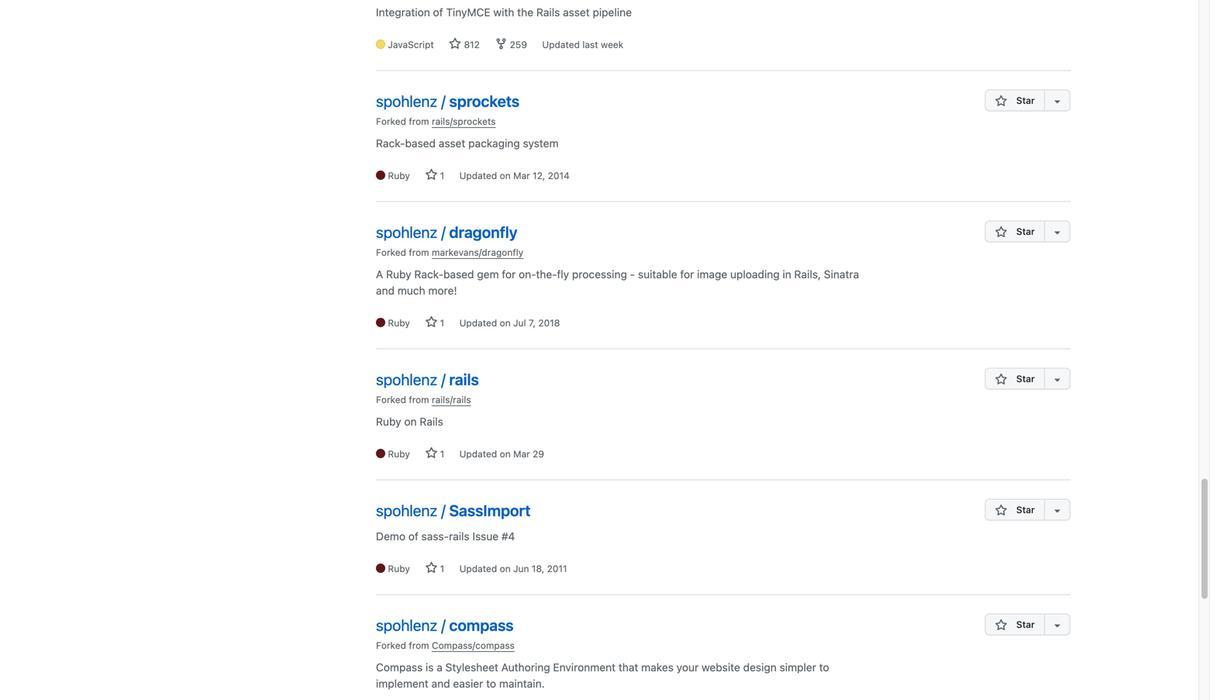 Task type: describe. For each thing, give the bounding box(es) containing it.
2011
[[547, 563, 567, 574]]

environment
[[553, 661, 616, 674]]

add this repository to a list image for ruby on rails
[[1051, 373, 1064, 386]]

ruby inside a ruby rack-based gem for on-the-fly processing - suitable for image uploading in rails, sinatra and much more!
[[386, 268, 411, 281]]

compass/compass
[[432, 640, 515, 651]]

packaging
[[468, 137, 520, 150]]

4 1 link from the top
[[425, 562, 447, 574]]

from for sprockets
[[409, 116, 429, 127]]

image
[[697, 268, 727, 281]]

0 vertical spatial rack-
[[376, 137, 405, 150]]

spohlenz / sprockets forked from rails/sprockets
[[376, 92, 520, 127]]

that
[[619, 661, 638, 674]]

updated last week
[[542, 39, 624, 50]]

of for sass-
[[408, 530, 419, 543]]

spohlenz for spohlenz / sprockets forked from rails/sprockets
[[376, 92, 438, 110]]

your
[[677, 661, 699, 674]]

12,
[[533, 170, 545, 181]]

add this repository to a list image for dragonfly
[[1051, 226, 1064, 238]]

1 for dragonfly
[[437, 317, 447, 328]]

with
[[493, 6, 514, 19]]

812
[[461, 39, 482, 50]]

ruby down spohlenz / rails forked from rails/rails
[[376, 415, 401, 428]]

uploading
[[730, 268, 780, 281]]

1 for from the left
[[502, 268, 516, 281]]

star button for sprockets
[[985, 90, 1044, 111]]

easier
[[453, 677, 483, 690]]

ruby for ruby
[[388, 448, 410, 459]]

based inside a ruby rack-based gem for on-the-fly processing - suitable for image uploading in rails, sinatra and much more!
[[443, 268, 474, 281]]

0 horizontal spatial based
[[405, 137, 436, 150]]

integration
[[376, 6, 430, 19]]

pipeline
[[593, 6, 632, 19]]

fly
[[557, 268, 569, 281]]

add this repository to a list image for sprockets
[[1051, 95, 1064, 107]]

1 link for sprockets
[[425, 169, 447, 181]]

from for rails
[[409, 394, 429, 405]]

on for rails
[[500, 448, 511, 459]]

compass
[[449, 616, 514, 634]]

updated on mar 12, 2014
[[459, 170, 570, 181]]

/ for compass
[[441, 616, 446, 634]]

2018
[[538, 317, 560, 328]]

star button for rails
[[985, 368, 1044, 390]]

1 for rails
[[437, 448, 447, 459]]

more!
[[428, 284, 457, 297]]

1 vertical spatial to
[[486, 677, 496, 690]]

rails/rails
[[432, 394, 471, 405]]

star image for ruby on rails
[[995, 373, 1008, 386]]

spohlenz for spohlenz / compass forked from compass/compass
[[376, 616, 438, 634]]

makes
[[641, 661, 674, 674]]

/ for sassimport
[[441, 501, 446, 519]]

a ruby rack-based gem for on-the-fly processing - suitable for image uploading in rails, sinatra and much more!
[[376, 268, 859, 297]]

7,
[[529, 317, 536, 328]]

stylesheet
[[445, 661, 498, 674]]

0 vertical spatial to
[[819, 661, 829, 674]]

week
[[601, 39, 624, 50]]

the
[[517, 6, 533, 19]]

star image for rack-based asset packaging system
[[995, 95, 1008, 107]]

compass/compass link
[[432, 640, 515, 651]]

star for sprockets
[[1014, 95, 1035, 106]]

demo
[[376, 530, 405, 543]]

forked for rails
[[376, 394, 406, 405]]

in
[[783, 268, 791, 281]]

812 link
[[449, 38, 482, 50]]

1 link for rails
[[425, 447, 447, 459]]

of for tinymce
[[433, 6, 443, 19]]

a
[[437, 661, 443, 674]]

forked for compass
[[376, 640, 406, 651]]

4 star from the top
[[1014, 504, 1035, 515]]

1 for sprockets
[[437, 170, 447, 181]]

18,
[[532, 563, 544, 574]]

javascript
[[388, 39, 434, 50]]

#4
[[502, 530, 515, 543]]

2014
[[548, 170, 570, 181]]

2 for from the left
[[680, 268, 694, 281]]

spohlenz for spohlenz / sassimport
[[376, 501, 438, 519]]

29
[[533, 448, 544, 459]]

sinatra
[[824, 268, 859, 281]]

star image for demo of sass-rails issue #4
[[995, 504, 1008, 517]]

suitable
[[638, 268, 677, 281]]

ruby for demo
[[388, 563, 410, 574]]

integration of tinymce with the rails asset pipeline
[[376, 6, 632, 19]]

on down spohlenz / rails forked from rails/rails
[[404, 415, 417, 428]]

add this repository to a list image for demo of sass-rails issue #4
[[1051, 504, 1064, 517]]

rack-based asset packaging system
[[376, 137, 559, 150]]

-
[[630, 268, 635, 281]]

spohlenz / dragonfly forked from markevans/dragonfly
[[376, 223, 524, 258]]

on-
[[519, 268, 536, 281]]

ruby on rails
[[376, 415, 443, 428]]

updated down issue
[[459, 563, 497, 574]]

spohlenz / compass forked from compass/compass
[[376, 616, 515, 651]]

sass-
[[421, 530, 449, 543]]

259 link
[[495, 38, 530, 50]]



Task type: vqa. For each thing, say whether or not it's contained in the screenshot.
"YOUR"
yes



Task type: locate. For each thing, give the bounding box(es) containing it.
1 star button from the top
[[985, 90, 1044, 111]]

spohlenz inside spohlenz / dragonfly forked from markevans/dragonfly
[[376, 223, 438, 241]]

forked up compass
[[376, 640, 406, 651]]

1 vertical spatial add this repository to a list image
[[1051, 226, 1064, 238]]

1 add this repository to a list image from the top
[[1051, 95, 1064, 107]]

on left the 12,
[[500, 170, 511, 181]]

1 1 from the top
[[437, 170, 447, 181]]

1 horizontal spatial and
[[431, 677, 450, 690]]

3 from from the top
[[409, 394, 429, 405]]

to right easier
[[486, 677, 496, 690]]

last
[[583, 39, 598, 50]]

0 vertical spatial of
[[433, 6, 443, 19]]

mar left 29
[[513, 448, 530, 459]]

1 1 link from the top
[[425, 169, 447, 181]]

from left rails/sprockets
[[409, 116, 429, 127]]

on for dragonfly
[[500, 317, 511, 328]]

and inside a ruby rack-based gem for on-the-fly processing - suitable for image uploading in rails, sinatra and much more!
[[376, 284, 395, 297]]

updated
[[542, 39, 580, 50], [459, 170, 497, 181], [459, 317, 497, 328], [459, 448, 497, 459], [459, 563, 497, 574]]

4 star button from the top
[[985, 499, 1044, 521]]

1 link down the sass-
[[425, 562, 447, 574]]

0 vertical spatial and
[[376, 284, 395, 297]]

rails left issue
[[449, 530, 470, 543]]

from inside spohlenz / compass forked from compass/compass
[[409, 640, 429, 651]]

for left image
[[680, 268, 694, 281]]

from
[[409, 116, 429, 127], [409, 247, 429, 258], [409, 394, 429, 405], [409, 640, 429, 651]]

2 star button from the top
[[985, 221, 1044, 242]]

star button
[[985, 90, 1044, 111], [985, 221, 1044, 242], [985, 368, 1044, 390], [985, 499, 1044, 521], [985, 614, 1044, 635]]

from up much
[[409, 247, 429, 258]]

0 vertical spatial rails
[[536, 6, 560, 19]]

2 1 from the top
[[437, 317, 447, 328]]

ruby right a
[[386, 268, 411, 281]]

1 vertical spatial rack-
[[414, 268, 443, 281]]

0 horizontal spatial rails
[[420, 415, 443, 428]]

3 star button from the top
[[985, 368, 1044, 390]]

on left jul
[[500, 317, 511, 328]]

spohlenz up a
[[376, 223, 438, 241]]

star for rails
[[1014, 373, 1035, 384]]

2 mar from the top
[[513, 448, 530, 459]]

spohlenz inside spohlenz / compass forked from compass/compass
[[376, 616, 438, 634]]

updated down "rack-based asset packaging system" at the left top
[[459, 170, 497, 181]]

rails right the on the left top of page
[[536, 6, 560, 19]]

on
[[500, 170, 511, 181], [500, 317, 511, 328], [404, 415, 417, 428], [500, 448, 511, 459], [500, 563, 511, 574]]

/ up rails/rails link
[[441, 370, 446, 388]]

star button for dragonfly
[[985, 221, 1044, 242]]

0 vertical spatial rails
[[449, 370, 479, 388]]

4 forked from the top
[[376, 640, 406, 651]]

5 / from the top
[[441, 616, 446, 634]]

mar
[[513, 170, 530, 181], [513, 448, 530, 459]]

demo of sass-rails issue #4
[[376, 530, 515, 543]]

of left the sass-
[[408, 530, 419, 543]]

1 vertical spatial and
[[431, 677, 450, 690]]

issue
[[472, 530, 499, 543]]

ruby down ruby on rails
[[388, 448, 410, 459]]

1 horizontal spatial asset
[[563, 6, 590, 19]]

1 vertical spatial rails
[[420, 415, 443, 428]]

2 spohlenz from the top
[[376, 223, 438, 241]]

/ up compass/compass
[[441, 616, 446, 634]]

1 down ruby on rails
[[437, 448, 447, 459]]

markevans/dragonfly link
[[432, 247, 524, 258]]

of
[[433, 6, 443, 19], [408, 530, 419, 543]]

of left "tinymce"
[[433, 6, 443, 19]]

1 link for dragonfly
[[425, 316, 447, 328]]

rails,
[[794, 268, 821, 281]]

design
[[743, 661, 777, 674]]

website
[[702, 661, 740, 674]]

1 vertical spatial asset
[[439, 137, 465, 150]]

1 mar from the top
[[513, 170, 530, 181]]

0 horizontal spatial of
[[408, 530, 419, 543]]

0 horizontal spatial rack-
[[376, 137, 405, 150]]

4 1 from the top
[[437, 563, 447, 574]]

from inside spohlenz / dragonfly forked from markevans/dragonfly
[[409, 247, 429, 258]]

updated up the sassimport
[[459, 448, 497, 459]]

spohlenz / sassimport
[[376, 501, 531, 519]]

asset up "updated last week"
[[563, 6, 590, 19]]

2 add this repository to a list image from the top
[[1051, 226, 1064, 238]]

/ for rails
[[441, 370, 446, 388]]

/ inside spohlenz / compass forked from compass/compass
[[441, 616, 446, 634]]

1 / from the top
[[441, 92, 446, 110]]

1 star from the top
[[1014, 95, 1035, 106]]

1 vertical spatial rails
[[449, 530, 470, 543]]

2 rails from the top
[[449, 530, 470, 543]]

2 from from the top
[[409, 247, 429, 258]]

rails/sprockets
[[432, 116, 496, 127]]

star image
[[449, 38, 461, 50], [425, 169, 437, 181], [995, 226, 1008, 238], [425, 447, 437, 459], [425, 562, 437, 574], [995, 619, 1008, 631]]

0 horizontal spatial and
[[376, 284, 395, 297]]

/
[[441, 92, 446, 110], [441, 223, 446, 241], [441, 370, 446, 388], [441, 501, 446, 519], [441, 616, 446, 634]]

star button for compass
[[985, 614, 1044, 635]]

5 star button from the top
[[985, 614, 1044, 635]]

3 add this repository to a list image from the top
[[1051, 619, 1064, 631]]

5 star from the top
[[1014, 619, 1035, 630]]

jun
[[513, 563, 529, 574]]

1 link
[[425, 169, 447, 181], [425, 316, 447, 328], [425, 447, 447, 459], [425, 562, 447, 574]]

sassimport
[[449, 501, 531, 519]]

4 spohlenz from the top
[[376, 501, 438, 519]]

4 / from the top
[[441, 501, 446, 519]]

for left on-
[[502, 268, 516, 281]]

updated on jul 7, 2018
[[459, 317, 560, 328]]

ruby for a
[[388, 317, 410, 328]]

1
[[437, 170, 447, 181], [437, 317, 447, 328], [437, 448, 447, 459], [437, 563, 447, 574]]

simpler
[[780, 661, 816, 674]]

forked for sprockets
[[376, 116, 406, 127]]

1 horizontal spatial to
[[819, 661, 829, 674]]

/ inside spohlenz / sprockets forked from rails/sprockets
[[441, 92, 446, 110]]

1 down demo of sass-rails issue #4
[[437, 563, 447, 574]]

based down spohlenz / sprockets forked from rails/sprockets
[[405, 137, 436, 150]]

the-
[[536, 268, 557, 281]]

updated on mar 29
[[459, 448, 544, 459]]

forked inside spohlenz / sprockets forked from rails/sprockets
[[376, 116, 406, 127]]

1 horizontal spatial of
[[433, 6, 443, 19]]

compass is a stylesheet authoring environment that makes your website design simpler to implement and easier to maintain.
[[376, 661, 829, 690]]

2 forked from the top
[[376, 247, 406, 258]]

asset down rails/sprockets
[[439, 137, 465, 150]]

rails inside spohlenz / rails forked from rails/rails
[[449, 370, 479, 388]]

forked inside spohlenz / dragonfly forked from markevans/dragonfly
[[376, 247, 406, 258]]

mar for rails
[[513, 448, 530, 459]]

from for dragonfly
[[409, 247, 429, 258]]

to right simpler
[[819, 661, 829, 674]]

processing
[[572, 268, 627, 281]]

and
[[376, 284, 395, 297], [431, 677, 450, 690]]

markevans/dragonfly
[[432, 247, 524, 258]]

1 link down "rack-based asset packaging system" at the left top
[[425, 169, 447, 181]]

fork image
[[495, 38, 507, 50]]

3 forked from the top
[[376, 394, 406, 405]]

add this repository to a list image
[[1051, 95, 1064, 107], [1051, 226, 1064, 238], [1051, 619, 1064, 631]]

/ up demo of sass-rails issue #4
[[441, 501, 446, 519]]

1 forked from the top
[[376, 116, 406, 127]]

dragonfly
[[449, 223, 518, 241]]

updated on jun 18, 2011
[[459, 563, 567, 574]]

is
[[426, 661, 434, 674]]

spohlenz down javascript
[[376, 92, 438, 110]]

rack-
[[376, 137, 405, 150], [414, 268, 443, 281]]

0 vertical spatial based
[[405, 137, 436, 150]]

rails up rails/rails on the bottom of the page
[[449, 370, 479, 388]]

/ up rails/sprockets
[[441, 92, 446, 110]]

spohlenz up compass
[[376, 616, 438, 634]]

1 rails from the top
[[449, 370, 479, 388]]

spohlenz inside spohlenz / sprockets forked from rails/sprockets
[[376, 92, 438, 110]]

rails
[[449, 370, 479, 388], [449, 530, 470, 543]]

mar for sprockets
[[513, 170, 530, 181]]

tinymce
[[446, 6, 490, 19]]

0 horizontal spatial for
[[502, 268, 516, 281]]

and inside compass is a stylesheet authoring environment that makes your website design simpler to implement and easier to maintain.
[[431, 677, 450, 690]]

rails
[[536, 6, 560, 19], [420, 415, 443, 428]]

rack- down spohlenz / sprockets forked from rails/sprockets
[[376, 137, 405, 150]]

spohlenz for spohlenz / rails forked from rails/rails
[[376, 370, 438, 388]]

mar left the 12,
[[513, 170, 530, 181]]

0 horizontal spatial to
[[486, 677, 496, 690]]

1 down "rack-based asset packaging system" at the left top
[[437, 170, 447, 181]]

/ for dragonfly
[[441, 223, 446, 241]]

2 star from the top
[[1014, 226, 1035, 237]]

maintain.
[[499, 677, 545, 690]]

2 vertical spatial add this repository to a list image
[[1051, 619, 1064, 631]]

spohlenz
[[376, 92, 438, 110], [376, 223, 438, 241], [376, 370, 438, 388], [376, 501, 438, 519], [376, 616, 438, 634]]

1 vertical spatial of
[[408, 530, 419, 543]]

star for dragonfly
[[1014, 226, 1035, 237]]

from for compass
[[409, 640, 429, 651]]

updated for dragonfly
[[459, 317, 497, 328]]

rack- up the more!
[[414, 268, 443, 281]]

a
[[376, 268, 383, 281]]

ruby down much
[[388, 317, 410, 328]]

updated left last
[[542, 39, 580, 50]]

implement
[[376, 677, 429, 690]]

5 spohlenz from the top
[[376, 616, 438, 634]]

spohlenz up demo
[[376, 501, 438, 519]]

3 spohlenz from the top
[[376, 370, 438, 388]]

259
[[507, 39, 530, 50]]

3 star from the top
[[1014, 373, 1035, 384]]

2 1 link from the top
[[425, 316, 447, 328]]

forked inside spohlenz / rails forked from rails/rails
[[376, 394, 406, 405]]

forked for dragonfly
[[376, 247, 406, 258]]

based
[[405, 137, 436, 150], [443, 268, 474, 281]]

ruby down demo
[[388, 563, 410, 574]]

4 from from the top
[[409, 640, 429, 651]]

/ inside spohlenz / rails forked from rails/rails
[[441, 370, 446, 388]]

spohlenz / rails forked from rails/rails
[[376, 370, 479, 405]]

add this repository to a list image
[[1051, 373, 1064, 386], [1051, 504, 1064, 517]]

1 link down the more!
[[425, 316, 447, 328]]

rails/sprockets link
[[432, 116, 496, 127]]

rails/rails link
[[432, 394, 471, 405]]

from up is
[[409, 640, 429, 651]]

on left 29
[[500, 448, 511, 459]]

updated for rails
[[459, 448, 497, 459]]

3 / from the top
[[441, 370, 446, 388]]

ruby down "rack-based asset packaging system" at the left top
[[388, 170, 410, 181]]

1 down the more!
[[437, 317, 447, 328]]

1 vertical spatial add this repository to a list image
[[1051, 504, 1064, 517]]

1 from from the top
[[409, 116, 429, 127]]

on for sprockets
[[500, 170, 511, 181]]

jul
[[513, 317, 526, 328]]

forked up ruby on rails
[[376, 394, 406, 405]]

spohlenz up ruby on rails
[[376, 370, 438, 388]]

1 horizontal spatial based
[[443, 268, 474, 281]]

0 horizontal spatial asset
[[439, 137, 465, 150]]

forked
[[376, 116, 406, 127], [376, 247, 406, 258], [376, 394, 406, 405], [376, 640, 406, 651]]

rack- inside a ruby rack-based gem for on-the-fly processing - suitable for image uploading in rails, sinatra and much more!
[[414, 268, 443, 281]]

3 1 link from the top
[[425, 447, 447, 459]]

2 / from the top
[[441, 223, 446, 241]]

asset
[[563, 6, 590, 19], [439, 137, 465, 150]]

0 vertical spatial add this repository to a list image
[[1051, 373, 1064, 386]]

star
[[1014, 95, 1035, 106], [1014, 226, 1035, 237], [1014, 373, 1035, 384], [1014, 504, 1035, 515], [1014, 619, 1035, 630]]

sprockets
[[449, 92, 520, 110]]

spohlenz inside spohlenz / rails forked from rails/rails
[[376, 370, 438, 388]]

1 vertical spatial based
[[443, 268, 474, 281]]

2 add this repository to a list image from the top
[[1051, 504, 1064, 517]]

spohlenz for spohlenz / dragonfly forked from markevans/dragonfly
[[376, 223, 438, 241]]

forked inside spohlenz / compass forked from compass/compass
[[376, 640, 406, 651]]

1 spohlenz from the top
[[376, 92, 438, 110]]

1 vertical spatial mar
[[513, 448, 530, 459]]

on left "jun" on the bottom
[[500, 563, 511, 574]]

to
[[819, 661, 829, 674], [486, 677, 496, 690]]

system
[[523, 137, 559, 150]]

star for compass
[[1014, 619, 1035, 630]]

1 add this repository to a list image from the top
[[1051, 373, 1064, 386]]

forked up a
[[376, 247, 406, 258]]

rails down rails/rails on the bottom of the page
[[420, 415, 443, 428]]

forked left 'rails/sprockets' link
[[376, 116, 406, 127]]

from inside spohlenz / rails forked from rails/rails
[[409, 394, 429, 405]]

from inside spohlenz / sprockets forked from rails/sprockets
[[409, 116, 429, 127]]

3 1 from the top
[[437, 448, 447, 459]]

1 horizontal spatial rack-
[[414, 268, 443, 281]]

/ up the markevans/dragonfly link
[[441, 223, 446, 241]]

1 horizontal spatial for
[[680, 268, 694, 281]]

based up the more!
[[443, 268, 474, 281]]

compass
[[376, 661, 423, 674]]

gem
[[477, 268, 499, 281]]

add this repository to a list image for compass
[[1051, 619, 1064, 631]]

/ inside spohlenz / dragonfly forked from markevans/dragonfly
[[441, 223, 446, 241]]

1 horizontal spatial rails
[[536, 6, 560, 19]]

ruby
[[388, 170, 410, 181], [386, 268, 411, 281], [388, 317, 410, 328], [376, 415, 401, 428], [388, 448, 410, 459], [388, 563, 410, 574]]

1 link down ruby on rails
[[425, 447, 447, 459]]

from up ruby on rails
[[409, 394, 429, 405]]

0 vertical spatial mar
[[513, 170, 530, 181]]

updated left jul
[[459, 317, 497, 328]]

0 vertical spatial add this repository to a list image
[[1051, 95, 1064, 107]]

updated for sprockets
[[459, 170, 497, 181]]

authoring
[[501, 661, 550, 674]]

/ for sprockets
[[441, 92, 446, 110]]

ruby for rack-
[[388, 170, 410, 181]]

much
[[398, 284, 425, 297]]

star image
[[995, 95, 1008, 107], [425, 316, 437, 328], [995, 373, 1008, 386], [995, 504, 1008, 517]]

0 vertical spatial asset
[[563, 6, 590, 19]]



